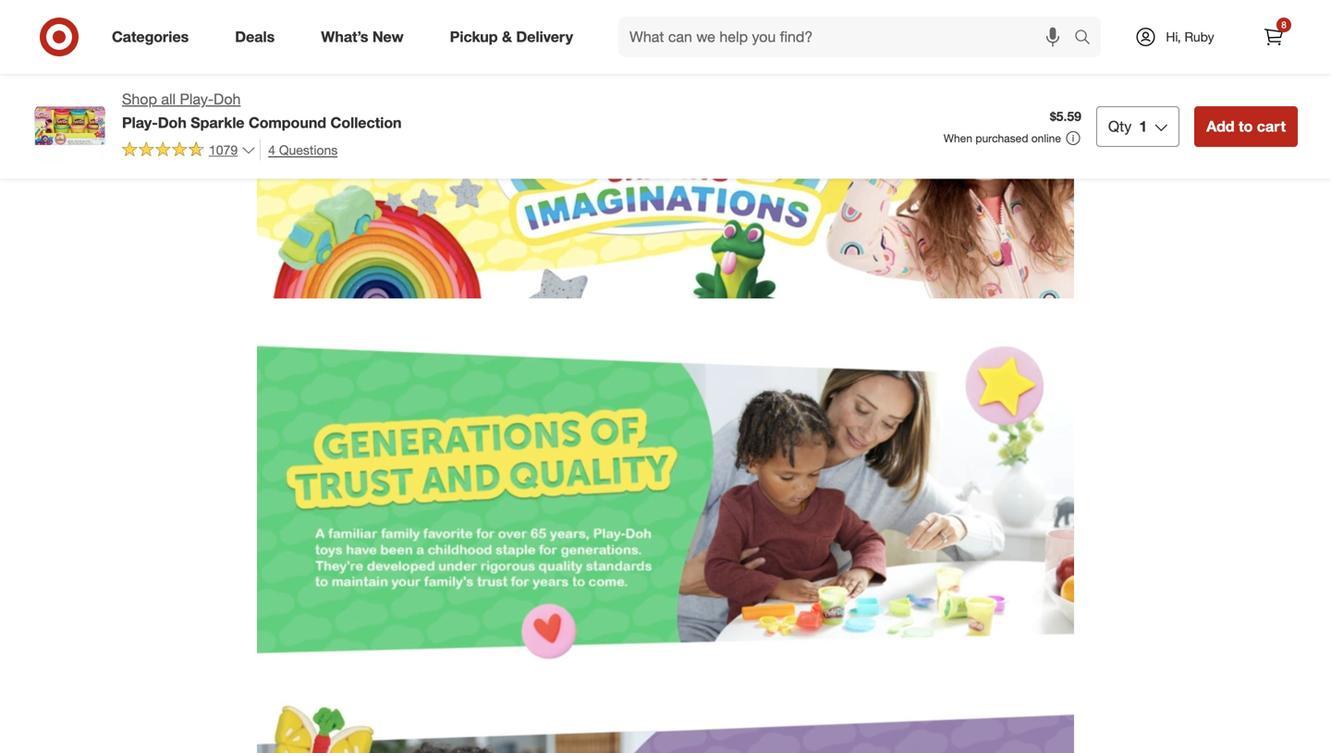 Task type: describe. For each thing, give the bounding box(es) containing it.
0 vertical spatial play-
[[180, 90, 214, 108]]

8
[[1282, 19, 1287, 31]]

sparkle
[[191, 114, 245, 132]]

what's
[[321, 28, 368, 46]]

deals link
[[219, 17, 298, 57]]

all
[[161, 90, 176, 108]]

1
[[1139, 117, 1148, 135]]

shop
[[122, 90, 157, 108]]

hi, ruby
[[1166, 29, 1215, 45]]

$5.59
[[1050, 108, 1082, 124]]

categories
[[112, 28, 189, 46]]

1079 link
[[122, 139, 256, 162]]

what's new
[[321, 28, 404, 46]]

new
[[372, 28, 404, 46]]

add to cart
[[1207, 117, 1286, 135]]

to
[[1239, 117, 1253, 135]]

what's new link
[[305, 17, 427, 57]]

qty
[[1109, 117, 1132, 135]]

when purchased online
[[944, 131, 1061, 145]]

&
[[502, 28, 512, 46]]

1079
[[209, 142, 238, 158]]

collection
[[331, 114, 402, 132]]

image of play-doh sparkle compound collection image
[[33, 89, 107, 163]]

delivery
[[516, 28, 573, 46]]

questions
[[279, 142, 338, 158]]

8 link
[[1254, 17, 1294, 57]]

hi,
[[1166, 29, 1181, 45]]

purchased
[[976, 131, 1029, 145]]

4
[[268, 142, 275, 158]]

search button
[[1066, 17, 1110, 61]]

cart
[[1257, 117, 1286, 135]]

search
[[1066, 30, 1110, 48]]

deals
[[235, 28, 275, 46]]

4 questions link
[[260, 139, 338, 161]]

shop all play-doh play-doh sparkle compound collection
[[122, 90, 402, 132]]



Task type: locate. For each thing, give the bounding box(es) containing it.
pickup & delivery
[[450, 28, 573, 46]]

qty 1
[[1109, 117, 1148, 135]]

add to cart button
[[1195, 106, 1298, 147]]

0 vertical spatial doh
[[214, 90, 241, 108]]

add
[[1207, 117, 1235, 135]]

What can we help you find? suggestions appear below search field
[[619, 17, 1079, 57]]

doh
[[214, 90, 241, 108], [158, 114, 187, 132]]

pickup
[[450, 28, 498, 46]]

pickup & delivery link
[[434, 17, 596, 57]]

categories link
[[96, 17, 212, 57]]

0 horizontal spatial doh
[[158, 114, 187, 132]]

online
[[1032, 131, 1061, 145]]

play- down shop
[[122, 114, 158, 132]]

play- right all at left top
[[180, 90, 214, 108]]

1 horizontal spatial play-
[[180, 90, 214, 108]]

doh up sparkle
[[214, 90, 241, 108]]

ruby
[[1185, 29, 1215, 45]]

4 questions
[[268, 142, 338, 158]]

1 vertical spatial doh
[[158, 114, 187, 132]]

when
[[944, 131, 973, 145]]

1 vertical spatial play-
[[122, 114, 158, 132]]

doh down all at left top
[[158, 114, 187, 132]]

1 horizontal spatial doh
[[214, 90, 241, 108]]

play-
[[180, 90, 214, 108], [122, 114, 158, 132]]

0 horizontal spatial play-
[[122, 114, 158, 132]]

compound
[[249, 114, 326, 132]]



Task type: vqa. For each thing, say whether or not it's contained in the screenshot.
Create
no



